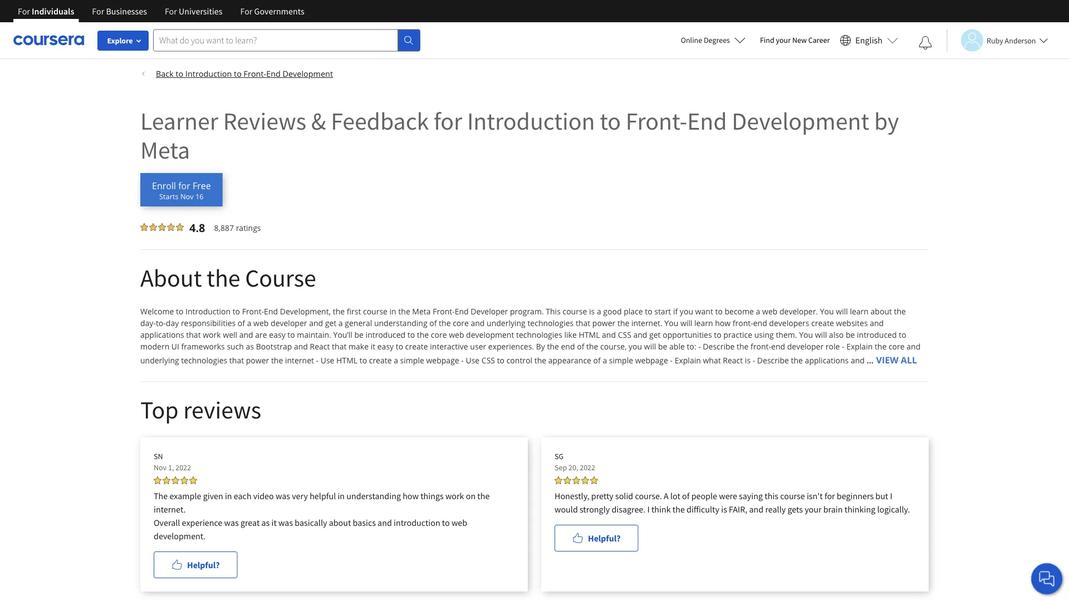 Task type: locate. For each thing, give the bounding box(es) containing it.
1 horizontal spatial learn
[[851, 306, 869, 317]]

1 horizontal spatial development
[[732, 105, 870, 136]]

filled star image
[[158, 223, 166, 231], [154, 477, 162, 485], [163, 477, 171, 485], [189, 477, 197, 485], [555, 477, 563, 485]]

introduction for development
[[186, 68, 232, 79]]

2 vertical spatial introduction
[[186, 306, 231, 317]]

introduced up make on the left bottom of page
[[366, 330, 406, 340]]

easy right make on the left bottom of page
[[378, 342, 394, 352]]

introduction up the responsibilities
[[186, 306, 231, 317]]

for inside the learner reviews & feedback for introduction to front-end development by meta
[[434, 105, 463, 136]]

feedback
[[331, 105, 429, 136]]

0 horizontal spatial get
[[325, 318, 337, 329]]

helpful? button down "development."
[[154, 552, 238, 579]]

1 vertical spatial you
[[629, 342, 643, 352]]

is left good
[[590, 306, 595, 317]]

easy up bootstrap
[[269, 330, 286, 340]]

about inside 'the example given in each video was very helpful in understanding how things work on the internet. overall experience was great as it was basically about basics and introduction to web development.'
[[329, 518, 351, 529]]

css
[[618, 330, 632, 340], [482, 356, 495, 366]]

of inside honestly, pretty solid course. a lot of people were saying this course isn't for beginners but i would strongly disagree. i think the difficulty is fair, and really gets your brain thinking logically.
[[683, 491, 690, 502]]

your inside honestly, pretty solid course. a lot of people were saying this course isn't for beginners but i would strongly disagree. i think the difficulty is fair, and really gets your brain thinking logically.
[[805, 504, 822, 515]]

1 horizontal spatial work
[[446, 491, 464, 502]]

webpage down opportunities
[[636, 356, 669, 366]]

2 horizontal spatial in
[[390, 306, 397, 317]]

2 vertical spatial core
[[889, 342, 905, 352]]

understanding inside welcome to introduction to front-end development, the first course in the meta front-end developer program.    this course is a good place to start if you want to become a web developer. you will learn about the day-to-day responsibilities of a web developer and get a general understanding of the core and underlying technologies that power the internet. you will learn how front-end developers create websites and applications that work well and are easy to maintain.   you'll be introduced to the core web development technologies like html and css and get opportunities to practice using them. you will also be introduced to modern ui frameworks such as bootstrap and react that make it easy to create interactive user experiences.   by the end of the course, you will be able to:  - describe the front-end developer role  - explain the core and underlying technologies that power the internet  - use html to create a simple webpage  - use css to control the appearance of a simple webpage  - explain what react is  - describe the applications and ... view all
[[374, 318, 428, 329]]

difficulty
[[687, 504, 720, 515]]

experiences.
[[489, 342, 534, 352]]

work inside welcome to introduction to front-end development, the first course in the meta front-end developer program.    this course is a good place to start if you want to become a web developer. you will learn about the day-to-day responsibilities of a web developer and get a general understanding of the core and underlying technologies that power the internet. you will learn how front-end developers create websites and applications that work well and are easy to maintain.   you'll be introduced to the core web development technologies like html and css and get opportunities to practice using them. you will also be introduced to modern ui frameworks such as bootstrap and react that make it easy to create interactive user experiences.   by the end of the course, you will be able to:  - describe the front-end developer role  - explain the core and underlying technologies that power the internet  - use html to create a simple webpage  - use css to control the appearance of a simple webpage  - explain what react is  - describe the applications and ... view all
[[203, 330, 221, 340]]

and right basics
[[378, 518, 392, 529]]

you right course,
[[629, 342, 643, 352]]

how inside 'the example given in each video was very helpful in understanding how things work on the internet. overall experience was great as it was basically about basics and introduction to web development.'
[[403, 491, 419, 502]]

course inside honestly, pretty solid course. a lot of people were saying this course isn't for beginners but i would strongly disagree. i think the difficulty is fair, and really gets your brain thinking logically.
[[781, 491, 806, 502]]

a
[[664, 491, 669, 502]]

introduction
[[394, 518, 441, 529]]

1 horizontal spatial webpage
[[636, 356, 669, 366]]

that up frameworks
[[186, 330, 201, 340]]

fair,
[[729, 504, 748, 515]]

power down good
[[593, 318, 616, 329]]

as inside 'the example given in each video was very helpful in understanding how things work on the internet. overall experience was great as it was basically about basics and introduction to web development.'
[[262, 518, 270, 529]]

will left able
[[645, 342, 657, 352]]

introduction inside back to introduction to front-end development link
[[186, 68, 232, 79]]

sg sep 20, 2022
[[555, 452, 596, 473]]

None search field
[[153, 29, 421, 52]]

1 webpage from the left
[[427, 356, 460, 366]]

you right them.
[[800, 330, 814, 340]]

strongly
[[580, 504, 610, 515]]

0 horizontal spatial learn
[[695, 318, 714, 329]]

was
[[276, 491, 290, 502], [224, 518, 239, 529], [279, 518, 293, 529]]

are
[[255, 330, 267, 340]]

0 horizontal spatial work
[[203, 330, 221, 340]]

you
[[821, 306, 835, 317], [665, 318, 679, 329], [800, 330, 814, 340]]

for governments
[[240, 6, 305, 17]]

1 vertical spatial meta
[[413, 306, 431, 317]]

1 horizontal spatial nov
[[180, 192, 194, 201]]

0 vertical spatial get
[[325, 318, 337, 329]]

describe up what
[[703, 342, 735, 352]]

how inside welcome to introduction to front-end development, the first course in the meta front-end developer program.    this course is a good place to start if you want to become a web developer. you will learn about the day-to-day responsibilities of a web developer and get a general understanding of the core and underlying technologies that power the internet. you will learn how front-end developers create websites and applications that work well and are easy to maintain.   you'll be introduced to the core web development technologies like html and css and get opportunities to practice using them. you will also be introduced to modern ui frameworks such as bootstrap and react that make it easy to create interactive user experiences.   by the end of the course, you will be able to:  - describe the front-end developer role  - explain the core and underlying technologies that power the internet  - use html to create a simple webpage  - use css to control the appearance of a simple webpage  - explain what react is  - describe the applications and ... view all
[[716, 318, 731, 329]]

2022 inside the sn nov 1, 2022
[[176, 463, 191, 473]]

understanding right "general"
[[374, 318, 428, 329]]

your down isn't
[[805, 504, 822, 515]]

webpage down interactive
[[427, 356, 460, 366]]

for inside honestly, pretty solid course. a lot of people were saying this course isn't for beginners but i would strongly disagree. i think the difficulty is fair, and really gets your brain thinking logically.
[[825, 491, 836, 502]]

end up using
[[754, 318, 768, 329]]

be down websites
[[846, 330, 856, 340]]

1 horizontal spatial get
[[650, 330, 661, 340]]

websites
[[837, 318, 869, 329]]

0 horizontal spatial easy
[[269, 330, 286, 340]]

0 vertical spatial your
[[777, 35, 791, 45]]

and up the all
[[907, 342, 921, 352]]

0 horizontal spatial underlying
[[140, 356, 179, 366]]

your right find
[[777, 35, 791, 45]]

of up interactive
[[430, 318, 437, 329]]

use down user
[[466, 356, 480, 366]]

0 horizontal spatial development
[[283, 68, 333, 79]]

interactive
[[430, 342, 468, 352]]

is down were
[[722, 504, 728, 515]]

1 horizontal spatial developer
[[788, 342, 824, 352]]

it
[[371, 342, 376, 352], [272, 518, 277, 529]]

1 horizontal spatial for
[[434, 105, 463, 136]]

1 horizontal spatial underlying
[[487, 318, 526, 329]]

explore
[[107, 36, 133, 46]]

thinking
[[845, 504, 876, 515]]

how up practice
[[716, 318, 731, 329]]

0 horizontal spatial course
[[363, 306, 388, 317]]

helpful? button down strongly
[[555, 525, 639, 552]]

0 vertical spatial work
[[203, 330, 221, 340]]

be up make on the left bottom of page
[[355, 330, 364, 340]]

understanding inside 'the example given in each video was very helpful in understanding how things work on the internet. overall experience was great as it was basically about basics and introduction to web development.'
[[347, 491, 401, 502]]

1 horizontal spatial create
[[406, 342, 428, 352]]

0 horizontal spatial how
[[403, 491, 419, 502]]

to-
[[156, 318, 166, 329]]

1 horizontal spatial simple
[[610, 356, 634, 366]]

internet. inside welcome to introduction to front-end development, the first course in the meta front-end developer program.    this course is a good place to start if you want to become a web developer. you will learn about the day-to-day responsibilities of a web developer and get a general understanding of the core and underlying technologies that power the internet. you will learn how front-end developers create websites and applications that work well and are easy to maintain.   you'll be introduced to the core web development technologies like html and css and get opportunities to practice using them. you will also be introduced to modern ui frameworks such as bootstrap and react that make it easy to create interactive user experiences.   by the end of the course, you will be able to:  - describe the front-end developer role  - explain the core and underlying technologies that power the internet  - use html to create a simple webpage  - use css to control the appearance of a simple webpage  - explain what react is  - describe the applications and ... view all
[[632, 318, 663, 329]]

user
[[471, 342, 487, 352]]

of down course,
[[594, 356, 601, 366]]

2 horizontal spatial course
[[781, 491, 806, 502]]

new
[[793, 35, 807, 45]]

react down maintain.
[[310, 342, 330, 352]]

filled star image down the 1,
[[163, 477, 171, 485]]

applications down to-
[[140, 330, 184, 340]]

1,
[[168, 463, 174, 473]]

0 vertical spatial is
[[590, 306, 595, 317]]

were
[[720, 491, 738, 502]]

gets
[[788, 504, 804, 515]]

1 horizontal spatial internet.
[[632, 318, 663, 329]]

and inside honestly, pretty solid course. a lot of people were saying this course isn't for beginners but i would strongly disagree. i think the difficulty is fair, and really gets your brain thinking logically.
[[750, 504, 764, 515]]

internet.
[[632, 318, 663, 329], [154, 504, 186, 515]]

0 horizontal spatial core
[[431, 330, 447, 340]]

1 horizontal spatial introduced
[[858, 330, 897, 340]]

2 simple from the left
[[610, 356, 634, 366]]

0 vertical spatial explain
[[847, 342, 873, 352]]

create left interactive
[[406, 342, 428, 352]]

0 vertical spatial development
[[283, 68, 333, 79]]

in left each
[[225, 491, 232, 502]]

applications down the role
[[806, 356, 849, 366]]

front- down become
[[733, 318, 754, 329]]

2 horizontal spatial for
[[825, 491, 836, 502]]

2 vertical spatial create
[[369, 356, 392, 366]]

introduction
[[186, 68, 232, 79], [467, 105, 595, 136], [186, 306, 231, 317]]

beginners
[[837, 491, 874, 502]]

would
[[555, 504, 578, 515]]

it right make on the left bottom of page
[[371, 342, 376, 352]]

0 horizontal spatial create
[[369, 356, 392, 366]]

the inside honestly, pretty solid course. a lot of people were saying this course isn't for beginners but i would strongly disagree. i think the difficulty is fair, and really gets your brain thinking logically.
[[673, 504, 685, 515]]

0 horizontal spatial i
[[648, 504, 650, 515]]

welcome to introduction to front-end development, the first course in the meta front-end developer program.    this course is a good place to start if you want to become a web developer. you will learn about the day-to-day responsibilities of a web developer and get a general understanding of the core and underlying technologies that power the internet. you will learn how front-end developers create websites and applications that work well and are easy to maintain.   you'll be introduced to the core web development technologies like html and css and get opportunities to practice using them. you will also be introduced to modern ui frameworks such as bootstrap and react that make it easy to create interactive user experiences.   by the end of the course, you will be able to:  - describe the front-end developer role  - explain the core and underlying technologies that power the internet  - use html to create a simple webpage  - use css to control the appearance of a simple webpage  - explain what react is  - describe the applications and ... view all
[[140, 306, 921, 366]]

2 for from the left
[[92, 6, 104, 17]]

1 2022 from the left
[[176, 463, 191, 473]]

work left "on"
[[446, 491, 464, 502]]

&
[[311, 105, 326, 136]]

course
[[363, 306, 388, 317], [563, 306, 588, 317], [781, 491, 806, 502]]

about
[[871, 306, 893, 317], [329, 518, 351, 529]]

0 horizontal spatial css
[[482, 356, 495, 366]]

in right the helpful
[[338, 491, 345, 502]]

a
[[597, 306, 602, 317], [756, 306, 761, 317], [247, 318, 252, 329], [339, 318, 343, 329], [394, 356, 398, 366], [603, 356, 608, 366]]

0 vertical spatial it
[[371, 342, 376, 352]]

0 horizontal spatial as
[[246, 342, 254, 352]]

2 vertical spatial is
[[722, 504, 728, 515]]

1 vertical spatial react
[[723, 356, 743, 366]]

explain up ... on the bottom right of the page
[[847, 342, 873, 352]]

appearance
[[549, 356, 592, 366]]

2022 right 20,
[[580, 463, 596, 473]]

html right the like at the bottom right
[[579, 330, 600, 340]]

front- inside the learner reviews & feedback for introduction to front-end development by meta
[[626, 105, 688, 136]]

you down if
[[665, 318, 679, 329]]

in inside welcome to introduction to front-end development, the first course in the meta front-end developer program.    this course is a good place to start if you want to become a web developer. you will learn about the day-to-day responsibilities of a web developer and get a general understanding of the core and underlying technologies that power the internet. you will learn how front-end developers create websites and applications that work well and are easy to maintain.   you'll be introduced to the core web development technologies like html and css and get opportunities to practice using them. you will also be introduced to modern ui frameworks such as bootstrap and react that make it easy to create interactive user experiences.   by the end of the course, you will be able to:  - describe the front-end developer role  - explain the core and underlying technologies that power the internet  - use html to create a simple webpage  - use css to control the appearance of a simple webpage  - explain what react is  - describe the applications and ... view all
[[390, 306, 397, 317]]

meta up enroll at the left top of the page
[[140, 134, 190, 165]]

1 vertical spatial understanding
[[347, 491, 401, 502]]

0 horizontal spatial it
[[272, 518, 277, 529]]

html down make on the left bottom of page
[[337, 356, 358, 366]]

0 vertical spatial introduction
[[186, 68, 232, 79]]

and down saying
[[750, 504, 764, 515]]

developer down them.
[[788, 342, 824, 352]]

introduction for development,
[[186, 306, 231, 317]]

0 horizontal spatial your
[[777, 35, 791, 45]]

frameworks
[[181, 342, 225, 352]]

introduced
[[366, 330, 406, 340], [858, 330, 897, 340]]

create
[[812, 318, 835, 329], [406, 342, 428, 352], [369, 356, 392, 366]]

- right internet
[[316, 356, 319, 366]]

0 vertical spatial internet.
[[632, 318, 663, 329]]

nov inside enroll for free starts nov 16
[[180, 192, 194, 201]]

0 vertical spatial nov
[[180, 192, 194, 201]]

explain down the to:
[[675, 356, 701, 366]]

control
[[507, 356, 533, 366]]

0 horizontal spatial use
[[321, 356, 335, 366]]

sn
[[154, 452, 163, 462]]

technologies up by
[[517, 330, 563, 340]]

technologies down this
[[528, 318, 574, 329]]

1 vertical spatial applications
[[806, 356, 849, 366]]

1 vertical spatial for
[[178, 180, 190, 192]]

1 vertical spatial nov
[[154, 463, 167, 473]]

filled star image
[[140, 223, 148, 231], [149, 223, 157, 231], [167, 223, 175, 231], [176, 223, 184, 231], [172, 477, 179, 485], [181, 477, 188, 485], [564, 477, 572, 485], [573, 477, 581, 485], [582, 477, 590, 485], [591, 477, 598, 485]]

1 horizontal spatial use
[[466, 356, 480, 366]]

and down the place
[[634, 330, 648, 340]]

nov
[[180, 192, 194, 201], [154, 463, 167, 473]]

0 horizontal spatial nov
[[154, 463, 167, 473]]

for
[[434, 105, 463, 136], [178, 180, 190, 192], [825, 491, 836, 502]]

course right this
[[563, 306, 588, 317]]

technologies
[[528, 318, 574, 329], [517, 330, 563, 340], [181, 356, 227, 366]]

this
[[765, 491, 779, 502]]

0 vertical spatial as
[[246, 342, 254, 352]]

you right if
[[680, 306, 694, 317]]

about left basics
[[329, 518, 351, 529]]

for for individuals
[[18, 6, 30, 17]]

2022 inside sg sep 20, 2022
[[580, 463, 596, 473]]

course up gets
[[781, 491, 806, 502]]

make
[[349, 342, 369, 352]]

web down "on"
[[452, 518, 468, 529]]

2 horizontal spatial you
[[821, 306, 835, 317]]

helpful? down "development."
[[187, 560, 220, 571]]

developer
[[471, 306, 508, 317]]

that up the like at the bottom right
[[576, 318, 591, 329]]

to inside the learner reviews & feedback for introduction to front-end development by meta
[[600, 105, 621, 136]]

enroll
[[152, 180, 176, 192]]

it inside 'the example given in each video was very helpful in understanding how things work on the internet. overall experience was great as it was basically about basics and introduction to web development.'
[[272, 518, 277, 529]]

well
[[223, 330, 237, 340]]

internet. inside 'the example given in each video was very helpful in understanding how things work on the internet. overall experience was great as it was basically about basics and introduction to web development.'
[[154, 504, 186, 515]]

development.
[[154, 531, 206, 542]]

0 vertical spatial for
[[434, 105, 463, 136]]

start
[[655, 306, 672, 317]]

as
[[246, 342, 254, 352], [262, 518, 270, 529]]

work down the responsibilities
[[203, 330, 221, 340]]

responsibilities
[[181, 318, 236, 329]]

opportunities
[[663, 330, 713, 340]]

2 2022 from the left
[[580, 463, 596, 473]]

introduction inside the learner reviews & feedback for introduction to front-end development by meta
[[467, 105, 595, 136]]

1 horizontal spatial 2022
[[580, 463, 596, 473]]

- right the role
[[843, 342, 845, 352]]

of right lot
[[683, 491, 690, 502]]

css down user
[[482, 356, 495, 366]]

how left things
[[403, 491, 419, 502]]

1 horizontal spatial explain
[[847, 342, 873, 352]]

4 for from the left
[[240, 6, 253, 17]]

1 vertical spatial work
[[446, 491, 464, 502]]

1 vertical spatial how
[[403, 491, 419, 502]]

your inside find your new career link
[[777, 35, 791, 45]]

0 vertical spatial understanding
[[374, 318, 428, 329]]

0 vertical spatial html
[[579, 330, 600, 340]]

be left able
[[659, 342, 668, 352]]

development
[[466, 330, 515, 340]]

introduced up ... on the bottom right of the page
[[858, 330, 897, 340]]

0 vertical spatial about
[[871, 306, 893, 317]]

1 horizontal spatial how
[[716, 318, 731, 329]]

internet. down the place
[[632, 318, 663, 329]]

maintain.
[[297, 330, 332, 340]]

0 horizontal spatial html
[[337, 356, 358, 366]]

as right the great
[[262, 518, 270, 529]]

use right internet
[[321, 356, 335, 366]]

for for governments
[[240, 6, 253, 17]]

3 for from the left
[[165, 6, 177, 17]]

power down bootstrap
[[246, 356, 269, 366]]

become
[[725, 306, 754, 317]]

helpful
[[310, 491, 336, 502]]

1 horizontal spatial helpful?
[[588, 533, 621, 544]]

great
[[241, 518, 260, 529]]

able
[[670, 342, 685, 352]]

was left the very
[[276, 491, 290, 502]]

developer down development, at the bottom of page
[[271, 318, 307, 329]]

video
[[253, 491, 274, 502]]

1 horizontal spatial you
[[800, 330, 814, 340]]

nov left the 1,
[[154, 463, 167, 473]]

1 horizontal spatial be
[[659, 342, 668, 352]]

underlying up development
[[487, 318, 526, 329]]

0 horizontal spatial meta
[[140, 134, 190, 165]]

and left the are
[[239, 330, 253, 340]]

react right what
[[723, 356, 743, 366]]

brain
[[824, 504, 843, 515]]

learn
[[851, 306, 869, 317], [695, 318, 714, 329]]

for left businesses
[[92, 6, 104, 17]]

1 vertical spatial introduction
[[467, 105, 595, 136]]

0 vertical spatial you
[[680, 306, 694, 317]]

i right but
[[891, 491, 893, 502]]

the inside 'the example given in each video was very helpful in understanding how things work on the internet. overall experience was great as it was basically about basics and introduction to web development.'
[[478, 491, 490, 502]]

1 for from the left
[[18, 6, 30, 17]]

front- down using
[[751, 342, 772, 352]]

1 vertical spatial easy
[[378, 342, 394, 352]]

1 vertical spatial about
[[329, 518, 351, 529]]

businesses
[[106, 6, 147, 17]]

easy
[[269, 330, 286, 340], [378, 342, 394, 352]]

0 vertical spatial core
[[453, 318, 469, 329]]

show notifications image
[[919, 36, 933, 50]]

chevron left image
[[140, 70, 147, 77]]

such
[[227, 342, 244, 352]]

1 vertical spatial it
[[272, 518, 277, 529]]

meta up interactive
[[413, 306, 431, 317]]

experience
[[182, 518, 223, 529]]

solid
[[616, 491, 634, 502]]

web
[[763, 306, 778, 317], [254, 318, 269, 329], [449, 330, 464, 340], [452, 518, 468, 529]]

basically
[[295, 518, 327, 529]]

applications
[[140, 330, 184, 340], [806, 356, 849, 366]]

as right such
[[246, 342, 254, 352]]

meta inside the learner reviews & feedback for introduction to front-end development by meta
[[140, 134, 190, 165]]

for left universities
[[165, 6, 177, 17]]

reviews
[[184, 395, 261, 425]]

1 horizontal spatial meta
[[413, 306, 431, 317]]

describe down using
[[758, 356, 790, 366]]

place
[[624, 306, 643, 317]]

want
[[696, 306, 714, 317]]

and down developer on the bottom left of page
[[471, 318, 485, 329]]

ruby
[[987, 35, 1004, 45]]

2022 right the 1,
[[176, 463, 191, 473]]

1 vertical spatial development
[[732, 105, 870, 136]]

learn down 'want'
[[695, 318, 714, 329]]

0 vertical spatial underlying
[[487, 318, 526, 329]]

practice
[[724, 330, 753, 340]]

technologies down frameworks
[[181, 356, 227, 366]]

- down interactive
[[462, 356, 464, 366]]

0 horizontal spatial explain
[[675, 356, 701, 366]]

describe
[[703, 342, 735, 352], [758, 356, 790, 366]]

introduction inside welcome to introduction to front-end development, the first course in the meta front-end developer program.    this course is a good place to start if you want to become a web developer. you will learn about the day-to-day responsibilities of a web developer and get a general understanding of the core and underlying technologies that power the internet. you will learn how front-end developers create websites and applications that work well and are easy to maintain.   you'll be introduced to the core web development technologies like html and css and get opportunities to practice using them. you will also be introduced to modern ui frameworks such as bootstrap and react that make it easy to create interactive user experiences.   by the end of the course, you will be able to:  - describe the front-end developer role  - explain the core and underlying technologies that power the internet  - use html to create a simple webpage  - use css to control the appearance of a simple webpage  - explain what react is  - describe the applications and ... view all
[[186, 306, 231, 317]]

general
[[345, 318, 372, 329]]

will up opportunities
[[681, 318, 693, 329]]



Task type: vqa. For each thing, say whether or not it's contained in the screenshot.
the of inside the honestly, pretty solid course. a lot of people were saying this course isn't for beginners but i would strongly disagree. i think the difficulty is fair, and really gets your brain thinking logically.
yes



Task type: describe. For each thing, give the bounding box(es) containing it.
2 horizontal spatial is
[[746, 356, 751, 366]]

0 horizontal spatial be
[[355, 330, 364, 340]]

basics
[[353, 518, 376, 529]]

find your new career
[[761, 35, 830, 45]]

developer.
[[780, 306, 819, 317]]

2 horizontal spatial create
[[812, 318, 835, 329]]

universities
[[179, 6, 223, 17]]

for for universities
[[165, 6, 177, 17]]

enroll for free starts nov 16
[[152, 180, 211, 201]]

modern
[[140, 342, 170, 352]]

day-
[[140, 318, 156, 329]]

2 vertical spatial you
[[800, 330, 814, 340]]

about inside welcome to introduction to front-end development, the first course in the meta front-end developer program.    this course is a good place to start if you want to become a web developer. you will learn about the day-to-day responsibilities of a web developer and get a general understanding of the core and underlying technologies that power the internet. you will learn how front-end developers create websites and applications that work well and are easy to maintain.   you'll be introduced to the core web development technologies like html and css and get opportunities to practice using them. you will also be introduced to modern ui frameworks such as bootstrap and react that make it easy to create interactive user experiences.   by the end of the course, you will be able to:  - describe the front-end developer role  - explain the core and underlying technologies that power the internet  - use html to create a simple webpage  - use css to control the appearance of a simple webpage  - explain what react is  - describe the applications and ... view all
[[871, 306, 893, 317]]

but
[[876, 491, 889, 502]]

0 horizontal spatial applications
[[140, 330, 184, 340]]

back
[[156, 68, 174, 79]]

0 vertical spatial learn
[[851, 306, 869, 317]]

will up websites
[[837, 306, 849, 317]]

1 horizontal spatial in
[[338, 491, 345, 502]]

development,
[[280, 306, 331, 317]]

2 use from the left
[[466, 356, 480, 366]]

isn't
[[807, 491, 823, 502]]

will left also
[[816, 330, 828, 340]]

bootstrap
[[256, 342, 292, 352]]

for individuals
[[18, 6, 74, 17]]

and right websites
[[871, 318, 884, 329]]

for for businesses
[[92, 6, 104, 17]]

2 horizontal spatial core
[[889, 342, 905, 352]]

to:
[[687, 342, 697, 352]]

people
[[692, 491, 718, 502]]

0 horizontal spatial helpful? button
[[154, 552, 238, 579]]

1 horizontal spatial easy
[[378, 342, 394, 352]]

and inside 'the example given in each video was very helpful in understanding how things work on the internet. overall experience was great as it was basically about basics and introduction to web development.'
[[378, 518, 392, 529]]

using
[[755, 330, 774, 340]]

1 vertical spatial front-
[[751, 342, 772, 352]]

think
[[652, 504, 671, 515]]

2 horizontal spatial be
[[846, 330, 856, 340]]

was left basically
[[279, 518, 293, 529]]

about the course
[[140, 262, 316, 293]]

0 horizontal spatial you
[[665, 318, 679, 329]]

1 vertical spatial get
[[650, 330, 661, 340]]

for universities
[[165, 6, 223, 17]]

is inside honestly, pretty solid course. a lot of people were saying this course isn't for beginners but i would strongly disagree. i think the difficulty is fair, and really gets your brain thinking logically.
[[722, 504, 728, 515]]

was left the great
[[224, 518, 239, 529]]

you'll
[[334, 330, 353, 340]]

by
[[536, 342, 545, 352]]

What do you want to learn? text field
[[153, 29, 398, 52]]

and up maintain.
[[309, 318, 323, 329]]

1 vertical spatial developer
[[788, 342, 824, 352]]

0 vertical spatial react
[[310, 342, 330, 352]]

if
[[674, 306, 678, 317]]

meta inside welcome to introduction to front-end development, the first course in the meta front-end developer program.    this course is a good place to start if you want to become a web developer. you will learn about the day-to-day responsibilities of a web developer and get a general understanding of the core and underlying technologies that power the internet. you will learn how front-end developers create websites and applications that work well and are easy to maintain.   you'll be introduced to the core web development technologies like html and css and get opportunities to practice using them. you will also be introduced to modern ui frameworks such as bootstrap and react that make it easy to create interactive user experiences.   by the end of the course, you will be able to:  - describe the front-end developer role  - explain the core and underlying technologies that power the internet  - use html to create a simple webpage  - use css to control the appearance of a simple webpage  - explain what react is  - describe the applications and ... view all
[[413, 306, 431, 317]]

1 vertical spatial explain
[[675, 356, 701, 366]]

course.
[[636, 491, 663, 502]]

english
[[856, 35, 883, 46]]

web up developers
[[763, 306, 778, 317]]

1 horizontal spatial applications
[[806, 356, 849, 366]]

1 vertical spatial learn
[[695, 318, 714, 329]]

nov inside the sn nov 1, 2022
[[154, 463, 167, 473]]

16
[[196, 192, 204, 201]]

top reviews
[[140, 395, 261, 425]]

1 vertical spatial i
[[648, 504, 650, 515]]

8,887
[[214, 223, 234, 233]]

banner navigation
[[9, 0, 314, 22]]

- down using
[[753, 356, 756, 366]]

logically.
[[878, 504, 911, 515]]

1 simple from the left
[[400, 356, 425, 366]]

work inside 'the example given in each video was very helpful in understanding how things work on the internet. overall experience was great as it was basically about basics and introduction to web development.'
[[446, 491, 464, 502]]

0 horizontal spatial power
[[246, 356, 269, 366]]

1 horizontal spatial core
[[453, 318, 469, 329]]

1 vertical spatial core
[[431, 330, 447, 340]]

and up course,
[[602, 330, 616, 340]]

1 horizontal spatial course
[[563, 306, 588, 317]]

honestly,
[[555, 491, 590, 502]]

0 vertical spatial technologies
[[528, 318, 574, 329]]

web inside 'the example given in each video was very helpful in understanding how things work on the internet. overall experience was great as it was basically about basics and introduction to web development.'
[[452, 518, 468, 529]]

web up interactive
[[449, 330, 464, 340]]

course,
[[601, 342, 627, 352]]

for businesses
[[92, 6, 147, 17]]

1 introduced from the left
[[366, 330, 406, 340]]

also
[[830, 330, 844, 340]]

helpful? for the left helpful? button
[[187, 560, 220, 571]]

view all button
[[876, 353, 918, 368]]

the example given in each video was very helpful in understanding how things work on the internet. overall experience was great as it was basically about basics and introduction to web development.
[[154, 491, 490, 542]]

it inside welcome to introduction to front-end development, the first course in the meta front-end developer program.    this course is a good place to start if you want to become a web developer. you will learn about the day-to-day responsibilities of a web developer and get a general understanding of the core and underlying technologies that power the internet. you will learn how front-end developers create websites and applications that work well and are easy to maintain.   you'll be introduced to the core web development technologies like html and css and get opportunities to practice using them. you will also be introduced to modern ui frameworks such as bootstrap and react that make it easy to create interactive user experiences.   by the end of the course, you will be able to:  - describe the front-end developer role  - explain the core and underlying technologies that power the internet  - use html to create a simple webpage  - use css to control the appearance of a simple webpage  - explain what react is  - describe the applications and ... view all
[[371, 342, 376, 352]]

and left ... on the bottom right of the page
[[851, 356, 865, 366]]

of up such
[[238, 318, 245, 329]]

0 vertical spatial power
[[593, 318, 616, 329]]

online
[[681, 35, 703, 45]]

0 horizontal spatial in
[[225, 491, 232, 502]]

0 vertical spatial developer
[[271, 318, 307, 329]]

sg
[[555, 452, 564, 462]]

anderson
[[1006, 35, 1037, 45]]

lot
[[671, 491, 681, 502]]

overall
[[154, 518, 180, 529]]

learner reviews & feedback for introduction to front-end development by meta
[[140, 105, 900, 165]]

of up appearance
[[577, 342, 585, 352]]

the
[[154, 491, 168, 502]]

0 vertical spatial easy
[[269, 330, 286, 340]]

2 vertical spatial technologies
[[181, 356, 227, 366]]

0 horizontal spatial end
[[561, 342, 575, 352]]

helpful? for the rightmost helpful? button
[[588, 533, 621, 544]]

ui
[[172, 342, 179, 352]]

web up the are
[[254, 318, 269, 329]]

english button
[[836, 22, 903, 59]]

ruby anderson button
[[947, 29, 1049, 52]]

1 use from the left
[[321, 356, 335, 366]]

disagree.
[[612, 504, 646, 515]]

each
[[234, 491, 252, 502]]

given
[[203, 491, 223, 502]]

2022 for sn nov 1, 2022
[[176, 463, 191, 473]]

- down able
[[671, 356, 673, 366]]

honestly, pretty solid course. a lot of people were saying this course isn't for beginners but i would strongly disagree. i think the difficulty is fair, and really gets your brain thinking logically.
[[555, 491, 911, 515]]

that down you'll
[[332, 342, 347, 352]]

filled star image up the the
[[154, 477, 162, 485]]

individuals
[[32, 6, 74, 17]]

1 vertical spatial underlying
[[140, 356, 179, 366]]

view
[[877, 354, 899, 366]]

starts
[[159, 192, 179, 201]]

1 horizontal spatial css
[[618, 330, 632, 340]]

online degrees button
[[672, 28, 755, 52]]

development inside back to introduction to front-end development link
[[283, 68, 333, 79]]

to inside 'the example given in each video was very helpful in understanding how things work on the internet. overall experience was great as it was basically about basics and introduction to web development.'
[[442, 518, 450, 529]]

development inside the learner reviews & feedback for introduction to front-end development by meta
[[732, 105, 870, 136]]

0 vertical spatial describe
[[703, 342, 735, 352]]

learner
[[140, 105, 218, 136]]

by
[[875, 105, 900, 136]]

career
[[809, 35, 830, 45]]

1 horizontal spatial you
[[680, 306, 694, 317]]

them.
[[776, 330, 798, 340]]

for inside enroll for free starts nov 16
[[178, 180, 190, 192]]

welcome
[[140, 306, 174, 317]]

sn nov 1, 2022
[[154, 452, 191, 473]]

1 horizontal spatial end
[[754, 318, 768, 329]]

1 horizontal spatial react
[[723, 356, 743, 366]]

chat with us image
[[1039, 571, 1057, 588]]

degrees
[[704, 35, 731, 45]]

ratings
[[236, 223, 261, 233]]

coursera image
[[13, 31, 84, 49]]

0 horizontal spatial is
[[590, 306, 595, 317]]

0 vertical spatial front-
[[733, 318, 754, 329]]

back to introduction to front-end development link
[[140, 59, 929, 80]]

governments
[[254, 6, 305, 17]]

1 horizontal spatial describe
[[758, 356, 790, 366]]

pretty
[[592, 491, 614, 502]]

and up internet
[[294, 342, 308, 352]]

as inside welcome to introduction to front-end development, the first course in the meta front-end developer program.    this course is a good place to start if you want to become a web developer. you will learn about the day-to-day responsibilities of a web developer and get a general understanding of the core and underlying technologies that power the internet. you will learn how front-end developers create websites and applications that work well and are easy to maintain.   you'll be introduced to the core web development technologies like html and css and get opportunities to practice using them. you will also be introduced to modern ui frameworks such as bootstrap and react that make it easy to create interactive user experiences.   by the end of the course, you will be able to:  - describe the front-end developer role  - explain the core and underlying technologies that power the internet  - use html to create a simple webpage  - use css to control the appearance of a simple webpage  - explain what react is  - describe the applications and ... view all
[[246, 342, 254, 352]]

0 vertical spatial you
[[821, 306, 835, 317]]

about
[[140, 262, 202, 293]]

1 vertical spatial technologies
[[517, 330, 563, 340]]

end inside the learner reviews & feedback for introduction to front-end development by meta
[[688, 105, 728, 136]]

filled star image down starts
[[158, 223, 166, 231]]

good
[[604, 306, 622, 317]]

top
[[140, 395, 179, 425]]

...
[[867, 355, 874, 366]]

1 horizontal spatial helpful? button
[[555, 525, 639, 552]]

filled star image up "example"
[[189, 477, 197, 485]]

2 horizontal spatial end
[[772, 342, 786, 352]]

things
[[421, 491, 444, 502]]

2 webpage from the left
[[636, 356, 669, 366]]

1 horizontal spatial i
[[891, 491, 893, 502]]

day
[[166, 318, 179, 329]]

1 vertical spatial create
[[406, 342, 428, 352]]

2022 for sg sep 20, 2022
[[580, 463, 596, 473]]

- right the to:
[[699, 342, 701, 352]]

2 introduced from the left
[[858, 330, 897, 340]]

1 vertical spatial css
[[482, 356, 495, 366]]

0 horizontal spatial you
[[629, 342, 643, 352]]

that down such
[[230, 356, 244, 366]]

explore button
[[98, 31, 149, 51]]

filled star image down sep
[[555, 477, 563, 485]]

sep
[[555, 463, 567, 473]]



